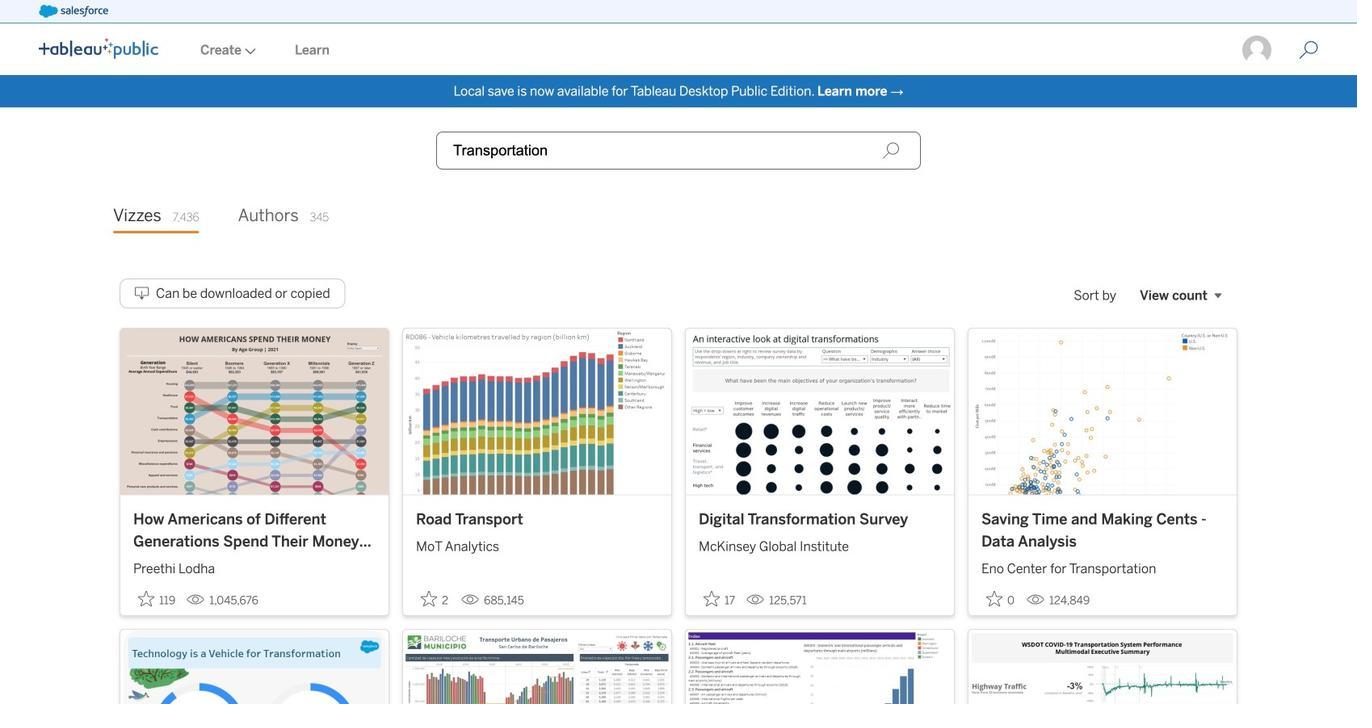 Task type: describe. For each thing, give the bounding box(es) containing it.
4 workbook thumbnail image from the left
[[969, 329, 1237, 495]]

logo image
[[39, 38, 158, 59]]

add favorite button for second 'workbook thumbnail' from right
[[699, 586, 740, 613]]

add favorite image for add favorite button for 1st 'workbook thumbnail' from the left
[[138, 591, 154, 607]]

add favorite image
[[986, 591, 1003, 607]]

tara.schultz image
[[1241, 34, 1273, 66]]

create image
[[242, 48, 256, 55]]

add favorite image for second 'workbook thumbnail' from right's add favorite button
[[704, 591, 720, 607]]

add favorite image for 2nd 'workbook thumbnail''s add favorite button
[[421, 591, 437, 607]]

search image
[[882, 142, 900, 160]]



Task type: locate. For each thing, give the bounding box(es) containing it.
add favorite button for 2nd 'workbook thumbnail'
[[416, 586, 455, 613]]

1 add favorite image from the left
[[138, 591, 154, 607]]

1 horizontal spatial add favorite image
[[421, 591, 437, 607]]

2 horizontal spatial add favorite image
[[704, 591, 720, 607]]

3 add favorite button from the left
[[699, 586, 740, 613]]

3 workbook thumbnail image from the left
[[686, 329, 954, 495]]

3 add favorite image from the left
[[704, 591, 720, 607]]

2 add favorite image from the left
[[421, 591, 437, 607]]

add favorite button for 1st 'workbook thumbnail' from the left
[[133, 586, 180, 613]]

2 add favorite button from the left
[[416, 586, 455, 613]]

1 add favorite button from the left
[[133, 586, 180, 613]]

add favorite button for 4th 'workbook thumbnail'
[[982, 586, 1020, 613]]

add favorite image
[[138, 591, 154, 607], [421, 591, 437, 607], [704, 591, 720, 607]]

salesforce logo image
[[39, 5, 108, 18]]

workbook thumbnail image
[[120, 329, 389, 495], [403, 329, 671, 495], [686, 329, 954, 495], [969, 329, 1237, 495]]

4 add favorite button from the left
[[982, 586, 1020, 613]]

Search input field
[[436, 132, 921, 170]]

Add Favorite button
[[133, 586, 180, 613], [416, 586, 455, 613], [699, 586, 740, 613], [982, 586, 1020, 613]]

2 workbook thumbnail image from the left
[[403, 329, 671, 495]]

0 horizontal spatial add favorite image
[[138, 591, 154, 607]]

1 workbook thumbnail image from the left
[[120, 329, 389, 495]]

go to search image
[[1280, 40, 1338, 60]]



Task type: vqa. For each thing, say whether or not it's contained in the screenshot.
avatar
no



